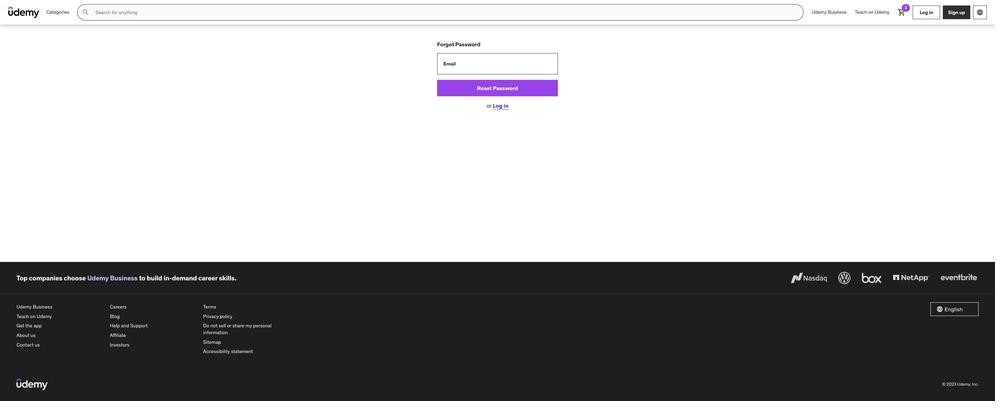 Task type: locate. For each thing, give the bounding box(es) containing it.
log
[[920, 9, 929, 15], [493, 102, 503, 109]]

1 vertical spatial in
[[504, 102, 509, 109]]

log in link down reset password button
[[493, 102, 509, 109]]

or down reset
[[487, 102, 492, 109]]

or
[[487, 102, 492, 109], [227, 323, 232, 329]]

on up the
[[30, 314, 36, 320]]

0 horizontal spatial or
[[227, 323, 232, 329]]

3
[[905, 5, 908, 10]]

or right sell
[[227, 323, 232, 329]]

accessibility
[[203, 349, 230, 355]]

udemy
[[812, 9, 827, 15], [875, 9, 890, 15], [87, 274, 109, 283], [16, 304, 32, 311], [37, 314, 52, 320]]

0 horizontal spatial log in link
[[493, 102, 509, 109]]

categories
[[46, 9, 69, 15]]

terms privacy policy do not sell or share my personal information sitemap accessibility statement
[[203, 304, 272, 355]]

0 horizontal spatial teach on udemy link
[[16, 312, 104, 322]]

choose
[[64, 274, 86, 283]]

udemy,
[[958, 382, 972, 387]]

1 horizontal spatial on
[[869, 9, 874, 15]]

teach on udemy link up about us 'link'
[[16, 312, 104, 322]]

teach right udemy business
[[856, 9, 868, 15]]

0 vertical spatial udemy image
[[8, 7, 39, 18]]

1 horizontal spatial password
[[493, 85, 518, 92]]

choose a language image
[[977, 9, 984, 16]]

shopping cart with 3 items image
[[898, 8, 907, 16]]

1 vertical spatial teach
[[16, 314, 29, 320]]

udemy image
[[8, 7, 39, 18], [16, 379, 48, 391]]

us right about
[[31, 333, 36, 339]]

privacy
[[203, 314, 219, 320]]

0 vertical spatial password
[[456, 41, 481, 48]]

log in link right 3
[[913, 5, 941, 19]]

careers
[[110, 304, 127, 311]]

us
[[31, 333, 36, 339], [35, 342, 40, 348]]

in-
[[164, 274, 172, 283]]

affiliate link
[[110, 331, 198, 341]]

log down reset password button
[[493, 102, 503, 109]]

teach on udemy
[[856, 9, 890, 15]]

1 horizontal spatial teach on udemy link
[[851, 4, 894, 21]]

0 vertical spatial teach on udemy link
[[851, 4, 894, 21]]

1 horizontal spatial teach
[[856, 9, 868, 15]]

password inside button
[[493, 85, 518, 92]]

eventbrite image
[[940, 271, 979, 286]]

1 vertical spatial business
[[110, 274, 138, 283]]

password for reset password
[[493, 85, 518, 92]]

3 link
[[894, 4, 911, 21]]

0 vertical spatial udemy business link
[[808, 4, 851, 21]]

teach inside udemy business teach on udemy get the app about us contact us
[[16, 314, 29, 320]]

0 vertical spatial or
[[487, 102, 492, 109]]

0 vertical spatial on
[[869, 9, 874, 15]]

password up or log in
[[493, 85, 518, 92]]

top companies choose udemy business to build in-demand career skills.
[[16, 274, 237, 283]]

1 vertical spatial on
[[30, 314, 36, 320]]

0 horizontal spatial log
[[493, 102, 503, 109]]

personal
[[253, 323, 272, 329]]

careers link
[[110, 303, 198, 312]]

1 vertical spatial password
[[493, 85, 518, 92]]

udemy business teach on udemy get the app about us contact us
[[16, 304, 52, 348]]

careers blog help and support affiliate investors
[[110, 304, 148, 348]]

0 vertical spatial log
[[920, 9, 929, 15]]

top
[[16, 274, 28, 283]]

business
[[828, 9, 847, 15], [110, 274, 138, 283], [33, 304, 52, 311]]

blog
[[110, 314, 120, 320]]

1 vertical spatial or
[[227, 323, 232, 329]]

0 horizontal spatial teach
[[16, 314, 29, 320]]

0 horizontal spatial password
[[456, 41, 481, 48]]

business for udemy business teach on udemy get the app about us contact us
[[33, 304, 52, 311]]

0 horizontal spatial on
[[30, 314, 36, 320]]

0 vertical spatial teach
[[856, 9, 868, 15]]

password right forgot
[[456, 41, 481, 48]]

do not sell or share my personal information button
[[203, 322, 291, 338]]

2 vertical spatial udemy business link
[[16, 303, 104, 312]]

in
[[930, 9, 934, 15], [504, 102, 509, 109]]

1 vertical spatial log in link
[[493, 102, 509, 109]]

2 horizontal spatial business
[[828, 9, 847, 15]]

do
[[203, 323, 209, 329]]

udemy business link
[[808, 4, 851, 21], [87, 274, 138, 283], [16, 303, 104, 312]]

1 horizontal spatial business
[[110, 274, 138, 283]]

1 horizontal spatial log in link
[[913, 5, 941, 19]]

2 vertical spatial business
[[33, 304, 52, 311]]

log in link
[[913, 5, 941, 19], [493, 102, 509, 109]]

up
[[960, 9, 966, 15]]

sign up
[[949, 9, 966, 15]]

get the app link
[[16, 322, 104, 331]]

1 horizontal spatial or
[[487, 102, 492, 109]]

1 vertical spatial udemy business link
[[87, 274, 138, 283]]

privacy policy link
[[203, 312, 291, 322]]

log right 3
[[920, 9, 929, 15]]

my
[[246, 323, 252, 329]]

0 vertical spatial business
[[828, 9, 847, 15]]

on
[[869, 9, 874, 15], [30, 314, 36, 320]]

us right contact
[[35, 342, 40, 348]]

in down reset password button
[[504, 102, 509, 109]]

in left 'sign'
[[930, 9, 934, 15]]

companies
[[29, 274, 62, 283]]

forgot
[[437, 41, 454, 48]]

password
[[456, 41, 481, 48], [493, 85, 518, 92]]

1 vertical spatial us
[[35, 342, 40, 348]]

teach
[[856, 9, 868, 15], [16, 314, 29, 320]]

netapp image
[[892, 271, 932, 286]]

information
[[203, 330, 228, 336]]

1 horizontal spatial in
[[930, 9, 934, 15]]

1 vertical spatial log
[[493, 102, 503, 109]]

teach up get
[[16, 314, 29, 320]]

accessibility statement link
[[203, 348, 291, 357]]

business inside udemy business teach on udemy get the app about us contact us
[[33, 304, 52, 311]]

1 vertical spatial teach on udemy link
[[16, 312, 104, 322]]

statement
[[231, 349, 253, 355]]

teach on udemy link
[[851, 4, 894, 21], [16, 312, 104, 322]]

about
[[16, 333, 29, 339]]

share
[[233, 323, 245, 329]]

and
[[121, 323, 129, 329]]

0 horizontal spatial business
[[33, 304, 52, 311]]

the
[[25, 323, 32, 329]]

on left 3 link
[[869, 9, 874, 15]]

teach on udemy link left shopping cart with 3 items image
[[851, 4, 894, 21]]



Task type: describe. For each thing, give the bounding box(es) containing it.
©
[[943, 382, 946, 387]]

on inside udemy business teach on udemy get the app about us contact us
[[30, 314, 36, 320]]

Search for anything text field
[[94, 7, 796, 18]]

investors link
[[110, 341, 198, 350]]

investors
[[110, 342, 129, 348]]

english button
[[931, 303, 979, 317]]

or inside terms privacy policy do not sell or share my personal information sitemap accessibility statement
[[227, 323, 232, 329]]

sign up link
[[944, 5, 971, 19]]

help
[[110, 323, 120, 329]]

about us link
[[16, 331, 104, 341]]

inc.
[[973, 382, 979, 387]]

udemy business
[[812, 9, 847, 15]]

demand
[[172, 274, 197, 283]]

log in
[[920, 9, 934, 15]]

english
[[945, 306, 963, 313]]

contact
[[16, 342, 34, 348]]

to
[[139, 274, 145, 283]]

business for udemy business
[[828, 9, 847, 15]]

password for forgot password
[[456, 41, 481, 48]]

nasdaq image
[[790, 271, 829, 286]]

forgot password
[[437, 41, 481, 48]]

not
[[211, 323, 218, 329]]

© 2023 udemy, inc.
[[943, 382, 979, 387]]

0 vertical spatial us
[[31, 333, 36, 339]]

0 vertical spatial log in link
[[913, 5, 941, 19]]

categories button
[[42, 4, 73, 21]]

sitemap link
[[203, 338, 291, 348]]

app
[[34, 323, 42, 329]]

sign
[[949, 9, 959, 15]]

submit search image
[[82, 8, 90, 16]]

policy
[[220, 314, 233, 320]]

0 vertical spatial in
[[930, 9, 934, 15]]

blog link
[[110, 312, 198, 322]]

sell
[[219, 323, 226, 329]]

contact us link
[[16, 341, 104, 350]]

or log in
[[487, 102, 509, 109]]

skills.
[[219, 274, 237, 283]]

support
[[130, 323, 148, 329]]

build
[[147, 274, 162, 283]]

volkswagen image
[[838, 271, 853, 286]]

help and support link
[[110, 322, 198, 331]]

0 horizontal spatial in
[[504, 102, 509, 109]]

reset
[[477, 85, 492, 92]]

terms link
[[203, 303, 291, 312]]

terms
[[203, 304, 216, 311]]

career
[[198, 274, 218, 283]]

udemy inside 'teach on udemy' link
[[875, 9, 890, 15]]

reset password button
[[437, 80, 558, 97]]

2023
[[947, 382, 957, 387]]

box image
[[861, 271, 884, 286]]

affiliate
[[110, 333, 126, 339]]

1 vertical spatial udemy image
[[16, 379, 48, 391]]

sitemap
[[203, 339, 221, 346]]

1 horizontal spatial log
[[920, 9, 929, 15]]

get
[[16, 323, 24, 329]]

small image
[[937, 306, 944, 313]]

reset password
[[477, 85, 518, 92]]



Task type: vqa. For each thing, say whether or not it's contained in the screenshot.
the rightmost on
yes



